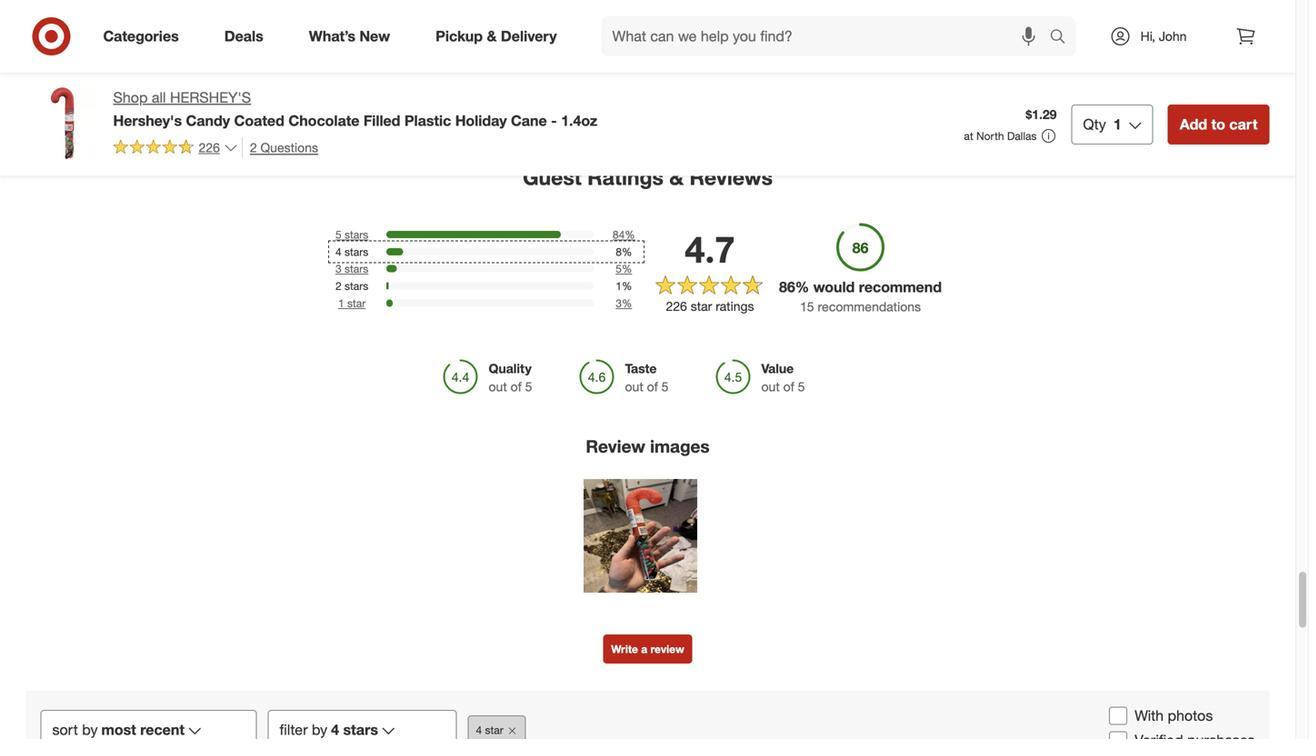 Task type: vqa. For each thing, say whether or not it's contained in the screenshot.
Snacks
no



Task type: locate. For each thing, give the bounding box(es) containing it.
most
[[101, 721, 136, 739]]

1 horizontal spatial of
[[647, 379, 658, 395]]

stars up 4 stars
[[345, 228, 368, 241]]

star for 1
[[347, 296, 366, 310]]

5 for taste out of 5
[[662, 379, 669, 395]]

1 horizontal spatial by
[[312, 721, 327, 739]]

2 vertical spatial 1
[[338, 296, 344, 310]]

of inside quality out of 5
[[511, 379, 522, 395]]

1 horizontal spatial 3
[[616, 296, 622, 310]]

5 sponsored link from the left
[[964, 0, 1113, 21]]

review images
[[586, 436, 710, 457]]

226 down 'candy' on the top left of page
[[199, 139, 220, 155]]

0 horizontal spatial 3
[[335, 262, 342, 276]]

ratings
[[716, 298, 754, 314]]

% for 8
[[622, 245, 632, 258]]

of down quality
[[511, 379, 522, 395]]

2 horizontal spatial 1
[[1114, 115, 1122, 133]]

2 of from the left
[[647, 379, 658, 395]]

sponsored
[[593, 8, 647, 21], [964, 8, 1018, 21], [37, 24, 91, 37], [222, 24, 276, 37], [779, 24, 833, 37], [1150, 24, 1204, 37]]

3 down 1 %
[[616, 296, 622, 310]]

4 stars
[[335, 245, 368, 258]]

226
[[199, 139, 220, 155], [666, 298, 687, 314]]

1 vertical spatial 3
[[616, 296, 622, 310]]

2 questions
[[250, 139, 318, 155]]

0 vertical spatial 2
[[250, 139, 257, 155]]

3 for 3 stars
[[335, 262, 342, 276]]

out inside taste out of 5
[[625, 379, 644, 395]]

2 by from the left
[[312, 721, 327, 739]]

226 star ratings
[[666, 298, 754, 314]]

0 horizontal spatial by
[[82, 721, 98, 739]]

1 down 2 stars at left
[[338, 296, 344, 310]]

would
[[813, 278, 855, 296]]

0 vertical spatial &
[[487, 27, 497, 45]]

3 of from the left
[[783, 379, 794, 395]]

% down 8 %
[[622, 262, 632, 276]]

8
[[616, 245, 622, 258]]

5
[[335, 228, 342, 241], [616, 262, 622, 276], [525, 379, 532, 395], [662, 379, 669, 395], [798, 379, 805, 395]]

% down 1 %
[[622, 296, 632, 310]]

1 of from the left
[[511, 379, 522, 395]]

star for 226
[[691, 298, 712, 314]]

dallas
[[1007, 129, 1037, 143]]

% down 5 %
[[622, 279, 632, 293]]

1 out from the left
[[489, 379, 507, 395]]

1 right qty
[[1114, 115, 1122, 133]]

5 down 15
[[798, 379, 805, 395]]

% for 1
[[622, 279, 632, 293]]

of for taste
[[647, 379, 658, 395]]

5 for quality out of 5
[[525, 379, 532, 395]]

what's
[[309, 27, 355, 45]]

shop
[[113, 89, 148, 106]]

0 horizontal spatial &
[[487, 27, 497, 45]]

images
[[650, 436, 710, 457]]

out inside quality out of 5
[[489, 379, 507, 395]]

add
[[1180, 115, 1208, 133]]

at north dallas
[[964, 129, 1037, 143]]

226 right 3 % at left top
[[666, 298, 687, 314]]

1 for star
[[338, 296, 344, 310]]

what's new link
[[293, 16, 413, 56]]

0 horizontal spatial 2
[[250, 139, 257, 155]]

search button
[[1042, 16, 1085, 60]]

write a review button
[[603, 635, 693, 664]]

0 horizontal spatial star
[[347, 296, 366, 310]]

recent
[[140, 721, 185, 739]]

1 vertical spatial 1
[[616, 279, 622, 293]]

1
[[1114, 115, 1122, 133], [616, 279, 622, 293], [338, 296, 344, 310]]

$1.29
[[1026, 106, 1057, 122]]

3 down 4 stars
[[335, 262, 342, 276]]

add to cart
[[1180, 115, 1258, 133]]

out down the taste
[[625, 379, 644, 395]]

quality
[[489, 360, 532, 376]]

out for value out of 5
[[761, 379, 780, 395]]

categories
[[103, 27, 179, 45]]

226 for 226 star ratings
[[666, 298, 687, 314]]

write a review
[[611, 642, 684, 656]]

5 up the images
[[662, 379, 669, 395]]

2 horizontal spatial out
[[761, 379, 780, 395]]

0 horizontal spatial 1
[[338, 296, 344, 310]]

3
[[335, 262, 342, 276], [616, 296, 622, 310]]

stars for 5 stars
[[345, 228, 368, 241]]

sponsored link
[[37, 0, 186, 37], [222, 0, 371, 37], [593, 0, 742, 21], [779, 0, 928, 37], [964, 0, 1113, 21], [1150, 0, 1299, 37]]

% up 5 %
[[622, 245, 632, 258]]

stars for 4 stars
[[345, 245, 368, 258]]

1 vertical spatial 2
[[335, 279, 342, 293]]

5 down quality
[[525, 379, 532, 395]]

& right pickup
[[487, 27, 497, 45]]

0 horizontal spatial of
[[511, 379, 522, 395]]

add to cart button
[[1168, 104, 1270, 144]]

qty 1
[[1083, 115, 1122, 133]]

star inside button
[[485, 723, 503, 737]]

recommendations
[[818, 299, 921, 315]]

2 horizontal spatial of
[[783, 379, 794, 395]]

out down quality
[[489, 379, 507, 395]]

by for sort by
[[82, 721, 98, 739]]

1 horizontal spatial out
[[625, 379, 644, 395]]

stars up 1 star
[[345, 279, 368, 293]]

3 out from the left
[[761, 379, 780, 395]]

of down the taste
[[647, 379, 658, 395]]

hershey's
[[113, 112, 182, 129]]

Verified purchases checkbox
[[1109, 731, 1128, 739]]

0 horizontal spatial 226
[[199, 139, 220, 155]]

2
[[250, 139, 257, 155], [335, 279, 342, 293]]

guest review image 1 of 2, zoom in image
[[584, 479, 697, 593]]

ratings
[[587, 165, 664, 190]]

hi, john
[[1141, 28, 1187, 44]]

& right ratings
[[669, 165, 684, 190]]

pickup & delivery link
[[420, 16, 580, 56]]

sort
[[52, 721, 78, 739]]

What can we help you find? suggestions appear below search field
[[601, 16, 1054, 56]]

15
[[800, 299, 814, 315]]

of down value
[[783, 379, 794, 395]]

5 inside 'value out of 5'
[[798, 379, 805, 395]]

taste out of 5
[[625, 360, 669, 395]]

% inside '86 % would recommend 15 recommendations'
[[795, 278, 809, 296]]

5 inside taste out of 5
[[662, 379, 669, 395]]

1 horizontal spatial 2
[[335, 279, 342, 293]]

%
[[625, 228, 635, 241], [622, 245, 632, 258], [622, 262, 632, 276], [795, 278, 809, 296], [622, 279, 632, 293], [622, 296, 632, 310]]

cart
[[1230, 115, 1258, 133]]

2 down coated
[[250, 139, 257, 155]]

categories link
[[88, 16, 202, 56]]

of inside 'value out of 5'
[[783, 379, 794, 395]]

0 horizontal spatial out
[[489, 379, 507, 395]]

2 for 2 stars
[[335, 279, 342, 293]]

stars down 4 stars
[[345, 262, 368, 276]]

% up 8 %
[[625, 228, 635, 241]]

of inside taste out of 5
[[647, 379, 658, 395]]

4 for 4 stars
[[335, 245, 342, 258]]

out
[[489, 379, 507, 395], [625, 379, 644, 395], [761, 379, 780, 395]]

4
[[335, 245, 342, 258], [331, 721, 339, 739], [476, 723, 482, 737]]

86 % would recommend 15 recommendations
[[779, 278, 942, 315]]

by right filter
[[312, 721, 327, 739]]

With photos checkbox
[[1109, 707, 1128, 725]]

1 vertical spatial &
[[669, 165, 684, 190]]

star
[[347, 296, 366, 310], [691, 298, 712, 314], [485, 723, 503, 737]]

out inside 'value out of 5'
[[761, 379, 780, 395]]

2 out from the left
[[625, 379, 644, 395]]

delivery
[[501, 27, 557, 45]]

1 vertical spatial 226
[[666, 298, 687, 314]]

a
[[641, 642, 648, 656]]

1 horizontal spatial 1
[[616, 279, 622, 293]]

5 inside quality out of 5
[[525, 379, 532, 395]]

by right sort
[[82, 721, 98, 739]]

% for 84
[[625, 228, 635, 241]]

1 horizontal spatial 226
[[666, 298, 687, 314]]

2 up 1 star
[[335, 279, 342, 293]]

stars
[[345, 228, 368, 241], [345, 245, 368, 258], [345, 262, 368, 276], [345, 279, 368, 293], [343, 721, 378, 739]]

of
[[511, 379, 522, 395], [647, 379, 658, 395], [783, 379, 794, 395]]

4 inside button
[[476, 723, 482, 737]]

stars up 3 stars
[[345, 245, 368, 258]]

&
[[487, 27, 497, 45], [669, 165, 684, 190]]

1 by from the left
[[82, 721, 98, 739]]

% up 15
[[795, 278, 809, 296]]

by
[[82, 721, 98, 739], [312, 721, 327, 739]]

1 down 5 %
[[616, 279, 622, 293]]

1 horizontal spatial star
[[485, 723, 503, 737]]

review
[[586, 436, 645, 457]]

out down value
[[761, 379, 780, 395]]

0 vertical spatial 226
[[199, 139, 220, 155]]

2 horizontal spatial star
[[691, 298, 712, 314]]

0 vertical spatial 3
[[335, 262, 342, 276]]

4 sponsored link from the left
[[779, 0, 928, 37]]

4 star button
[[468, 716, 526, 739]]

coated
[[234, 112, 284, 129]]



Task type: describe. For each thing, give the bounding box(es) containing it.
all
[[152, 89, 166, 106]]

taste
[[625, 360, 657, 376]]

2 stars
[[335, 279, 368, 293]]

8 %
[[616, 245, 632, 258]]

2 sponsored link from the left
[[222, 0, 371, 37]]

out for taste out of 5
[[625, 379, 644, 395]]

84
[[613, 228, 625, 241]]

226 for 226
[[199, 139, 220, 155]]

write
[[611, 642, 638, 656]]

north
[[977, 129, 1004, 143]]

star for 4
[[485, 723, 503, 737]]

pickup
[[436, 27, 483, 45]]

5 %
[[616, 262, 632, 276]]

of for quality
[[511, 379, 522, 395]]

john
[[1159, 28, 1187, 44]]

1 horizontal spatial &
[[669, 165, 684, 190]]

3 stars
[[335, 262, 368, 276]]

image of hershey's candy coated chocolate filled plastic holiday cane - 1.4oz image
[[26, 87, 99, 160]]

4 for 4 star
[[476, 723, 482, 737]]

with
[[1135, 707, 1164, 725]]

deals
[[224, 27, 263, 45]]

stars right filter
[[343, 721, 378, 739]]

5 stars
[[335, 228, 368, 241]]

filter
[[280, 721, 308, 739]]

% for 5
[[622, 262, 632, 276]]

0 vertical spatial 1
[[1114, 115, 1122, 133]]

by for filter by
[[312, 721, 327, 739]]

reviews
[[690, 165, 773, 190]]

photos
[[1168, 707, 1213, 725]]

at
[[964, 129, 973, 143]]

4 star
[[476, 723, 503, 737]]

86
[[779, 278, 795, 296]]

4.7
[[685, 227, 735, 272]]

quality out of 5
[[489, 360, 532, 395]]

5 down '8'
[[616, 262, 622, 276]]

what's new
[[309, 27, 390, 45]]

% for 86
[[795, 278, 809, 296]]

226 link
[[113, 137, 238, 159]]

cane
[[511, 112, 547, 129]]

% for 3
[[622, 296, 632, 310]]

review
[[651, 642, 684, 656]]

qty
[[1083, 115, 1106, 133]]

to
[[1212, 115, 1226, 133]]

deals link
[[209, 16, 286, 56]]

guest ratings & reviews
[[523, 165, 773, 190]]

2 questions link
[[242, 137, 318, 158]]

-
[[551, 112, 557, 129]]

stars for 3 stars
[[345, 262, 368, 276]]

2 for 2 questions
[[250, 139, 257, 155]]

3 %
[[616, 296, 632, 310]]

new
[[359, 27, 390, 45]]

3 sponsored link from the left
[[593, 0, 742, 21]]

out for quality out of 5
[[489, 379, 507, 395]]

of for value
[[783, 379, 794, 395]]

questions
[[261, 139, 318, 155]]

filter by 4 stars
[[280, 721, 378, 739]]

1 star
[[338, 296, 366, 310]]

hershey's
[[170, 89, 251, 106]]

1.4oz
[[561, 112, 598, 129]]

with photos
[[1135, 707, 1213, 725]]

1 for %
[[616, 279, 622, 293]]

pickup & delivery
[[436, 27, 557, 45]]

stars for 2 stars
[[345, 279, 368, 293]]

3 for 3 %
[[616, 296, 622, 310]]

6 sponsored link from the left
[[1150, 0, 1299, 37]]

plastic
[[404, 112, 451, 129]]

84 %
[[613, 228, 635, 241]]

value out of 5
[[761, 360, 805, 395]]

chocolate
[[289, 112, 360, 129]]

search
[[1042, 29, 1085, 47]]

shop all hershey's hershey's candy coated chocolate filled plastic holiday cane - 1.4oz
[[113, 89, 598, 129]]

5 for value out of 5
[[798, 379, 805, 395]]

candy
[[186, 112, 230, 129]]

1 %
[[616, 279, 632, 293]]

guest
[[523, 165, 582, 190]]

5 up 4 stars
[[335, 228, 342, 241]]

value
[[761, 360, 794, 376]]

holiday
[[455, 112, 507, 129]]

recommend
[[859, 278, 942, 296]]

sort by most recent
[[52, 721, 185, 739]]

filled
[[364, 112, 400, 129]]

1 sponsored link from the left
[[37, 0, 186, 37]]

hi,
[[1141, 28, 1156, 44]]



